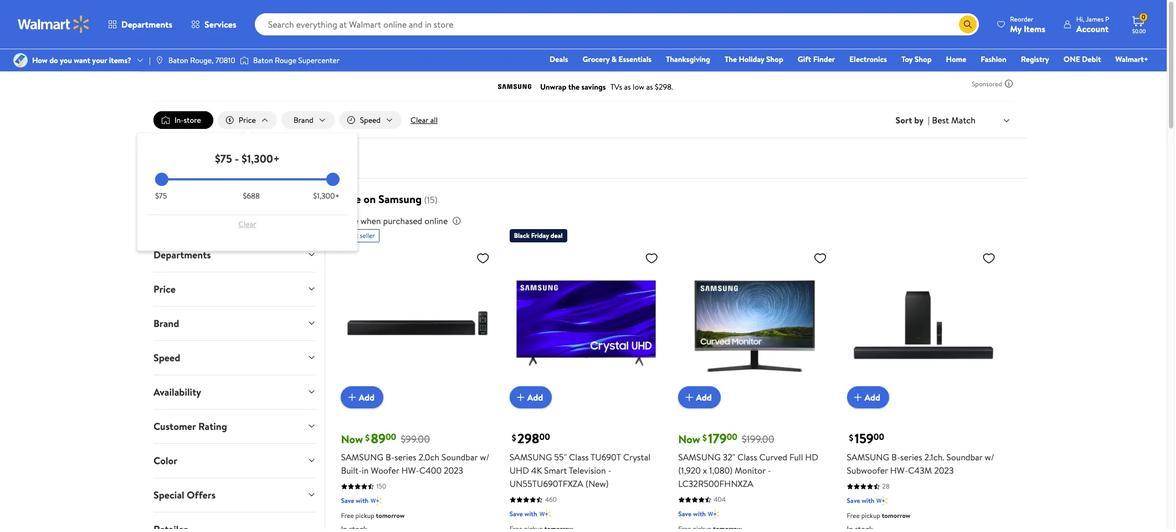 Task type: describe. For each thing, give the bounding box(es) containing it.
save with for $99.00
[[341, 497, 369, 506]]

by for shop
[[241, 153, 249, 164]]

$ inside $ 298 00
[[512, 432, 516, 444]]

availability
[[154, 386, 201, 399]]

rouge
[[275, 55, 296, 66]]

customer rating tab
[[145, 410, 325, 444]]

add to favorites list, samsung 55" class tu690t crystal uhd 4k smart television - un55tu690tfxza (new) image
[[645, 252, 658, 265]]

save with for 298
[[510, 510, 537, 520]]

samsung b-series 2.0ch soundbar w/ built-in woofer hw-c400 2023 image
[[341, 247, 494, 400]]

add button for samsung 55" class tu690t crystal uhd 4k smart television - un55tu690tfxza (new) image
[[510, 387, 552, 409]]

0 horizontal spatial $1,300+
[[242, 151, 280, 166]]

best for best seller
[[345, 231, 358, 241]]

one
[[1064, 54, 1080, 65]]

add to favorites list, samsung 32" class curved full hd (1,920 x 1,080) monitor - lc32r500fhnxza image
[[814, 252, 827, 265]]

items?
[[109, 55, 131, 66]]

walmart plus image for 298
[[540, 510, 551, 521]]

samsung 32" class curved full hd (1,920 x 1,080) monitor - lc32r500fhnxza image
[[678, 247, 832, 400]]

speed button inside sort and filter section element
[[339, 111, 402, 129]]

save for $199.00
[[678, 510, 692, 520]]

account
[[1077, 22, 1109, 35]]

(15)
[[424, 194, 438, 206]]

$688
[[243, 191, 260, 202]]

purchased
[[383, 215, 422, 227]]

my
[[1010, 22, 1022, 35]]

deals
[[550, 54, 568, 65]]

c43m
[[908, 465, 932, 477]]

now for 179
[[678, 433, 700, 447]]

reorder
[[1010, 14, 1034, 24]]

services button
[[182, 11, 246, 38]]

best match
[[932, 114, 976, 126]]

1 vertical spatial brand
[[250, 153, 270, 164]]

460
[[545, 496, 557, 505]]

hi, james p account
[[1077, 14, 1109, 35]]

walmart image
[[18, 16, 90, 33]]

add for add button corresponding to samsung 55" class tu690t crystal uhd 4k smart television - un55tu690tfxza (new) image
[[527, 392, 543, 404]]

television
[[569, 465, 606, 477]]

baton for baton rouge supercenter
[[253, 55, 273, 66]]

&
[[612, 54, 617, 65]]

price inside price tab
[[154, 282, 176, 296]]

grocery & essentials link
[[578, 53, 657, 65]]

in-store
[[175, 115, 201, 126]]

with for $199.00
[[693, 510, 706, 520]]

179
[[708, 430, 727, 449]]

sort
[[896, 114, 912, 126]]

soundbar inside now $ 89 00 $99.00 samsung b-series 2.0ch soundbar w/ built-in woofer hw-c400 2023
[[442, 452, 478, 464]]

1 vertical spatial price
[[339, 215, 358, 227]]

toy shop link
[[897, 53, 937, 65]]

store
[[184, 115, 201, 126]]

series inside now $ 89 00 $99.00 samsung b-series 2.0ch soundbar w/ built-in woofer hw-c400 2023
[[395, 452, 416, 464]]

home
[[946, 54, 967, 65]]

pickup for $99.00
[[356, 512, 374, 521]]

159
[[855, 430, 874, 449]]

$ 159 00
[[849, 430, 885, 449]]

in-
[[175, 115, 184, 126]]

save left on
[[339, 192, 361, 207]]

clear all button inside sort and filter section element
[[406, 111, 442, 129]]

clear inside button
[[238, 219, 256, 230]]

0 vertical spatial brand button
[[281, 111, 335, 129]]

now for 89
[[341, 433, 363, 447]]

departments tab
[[145, 238, 325, 272]]

finder
[[813, 54, 835, 65]]

b- inside now $ 89 00 $99.00 samsung b-series 2.0ch soundbar w/ built-in woofer hw-c400 2023
[[386, 452, 395, 464]]

0 horizontal spatial |
[[149, 55, 151, 66]]

walmart+ link
[[1111, 53, 1154, 65]]

add for samsung b-series 2.0ch soundbar w/ built-in woofer hw-c400 2023 image add button
[[359, 392, 375, 404]]

thanksgiving link
[[661, 53, 715, 65]]

$199.00
[[742, 433, 774, 447]]

p
[[1105, 14, 1109, 24]]

clear all for clear all 'button' in sort and filter section element
[[411, 115, 438, 126]]

free pickup tomorrow for $99.00
[[341, 512, 405, 521]]

color button
[[145, 444, 325, 478]]

$75 for $75
[[155, 191, 167, 202]]

sort and filter section element
[[140, 103, 1027, 138]]

2023 inside now $ 89 00 $99.00 samsung b-series 2.0ch soundbar w/ built-in woofer hw-c400 2023
[[444, 465, 463, 477]]

(new)
[[586, 479, 609, 491]]

with for $99.00
[[356, 497, 369, 506]]

electronics link
[[845, 53, 892, 65]]

samsung inside samsung 55" class tu690t crystal uhd 4k smart television - un55tu690tfxza (new)
[[510, 452, 552, 464]]

hw- inside now $ 89 00 $99.00 samsung b-series 2.0ch soundbar w/ built-in woofer hw-c400 2023
[[401, 465, 419, 477]]

selected filters
[[154, 188, 222, 203]]

soundbar inside samsung b-series 2.1ch. soundbar w/ subwoofer hw-c43m 2023
[[947, 452, 983, 464]]

special offers button
[[145, 479, 325, 512]]

subwoofer
[[847, 465, 888, 477]]

add button for samsung 32" class curved full hd (1,920 x 1,080) monitor - lc32r500fhnxza image
[[678, 387, 721, 409]]

curved
[[760, 452, 788, 464]]

price button inside sort and filter section element
[[218, 111, 277, 129]]

essentials
[[619, 54, 652, 65]]

holiday
[[739, 54, 765, 65]]

brand for bottommost brand dropdown button
[[154, 317, 179, 331]]

applied filters section element
[[154, 188, 222, 203]]

deals link
[[545, 53, 573, 65]]

1 vertical spatial departments button
[[145, 238, 325, 272]]

black friday deal
[[514, 231, 563, 241]]

walmart+
[[1116, 54, 1149, 65]]

availability button
[[145, 376, 325, 409]]

2 horizontal spatial shop
[[915, 54, 932, 65]]

best seller
[[345, 231, 375, 241]]

00 inside now $ 89 00 $99.00 samsung b-series 2.0ch soundbar w/ built-in woofer hw-c400 2023
[[386, 432, 396, 444]]

baton for baton rouge, 70810
[[168, 55, 188, 66]]

$ inside $ 159 00
[[849, 432, 854, 444]]

$75 for $75 - $1,300+
[[215, 151, 232, 166]]

clear for clear all 'button' to the left
[[289, 191, 307, 202]]

x
[[703, 465, 707, 477]]

| inside sort and filter section element
[[928, 114, 930, 126]]

search icon image
[[964, 20, 972, 29]]

best match button
[[930, 113, 1014, 128]]

00 inside $ 159 00
[[874, 432, 885, 444]]

add for add button associated with samsung b-series 2.1ch. soundbar w/ subwoofer hw-c43m 2023 image
[[865, 392, 881, 404]]

samsung b-series 2.1ch. soundbar w/ subwoofer hw-c43m 2023 image
[[847, 247, 1000, 400]]

want
[[74, 55, 90, 66]]

how
[[32, 55, 48, 66]]

speed inside sort and filter section element
[[360, 115, 381, 126]]

shop by brand link
[[213, 147, 279, 170]]

services
[[205, 18, 236, 30]]

your
[[92, 55, 107, 66]]

customer rating button
[[145, 410, 325, 444]]

$1310 range field
[[155, 178, 340, 181]]

special offers
[[154, 489, 216, 502]]

save for 298
[[510, 510, 523, 520]]

shop by brand
[[222, 153, 270, 164]]

fashion link
[[976, 53, 1012, 65]]

friday
[[531, 231, 549, 241]]

departments inside "tab"
[[154, 248, 211, 262]]

save for 159
[[847, 497, 860, 506]]

1,080)
[[709, 465, 733, 477]]

$ inside the now $ 179 00 $199.00 samsung 32" class curved full hd (1,920 x 1,080) monitor - lc32r500fhnxza
[[703, 432, 707, 444]]

add to cart image for samsung b-series 2.1ch. soundbar w/ subwoofer hw-c43m 2023 image
[[851, 392, 865, 405]]

4k
[[531, 465, 542, 477]]

rouge,
[[190, 55, 214, 66]]

series inside samsung b-series 2.1ch. soundbar w/ subwoofer hw-c43m 2023
[[901, 452, 923, 464]]

monitor
[[735, 465, 766, 477]]

electronics
[[850, 54, 887, 65]]

supercenter
[[298, 55, 340, 66]]

now $ 179 00 $199.00 samsung 32" class curved full hd (1,920 x 1,080) monitor - lc32r500fhnxza
[[678, 430, 819, 491]]

hi,
[[1077, 14, 1085, 24]]

price when purchased online
[[339, 215, 448, 227]]

add to favorites list, samsung b-series 2.0ch soundbar w/ built-in woofer hw-c400 2023 image
[[476, 252, 490, 265]]

gift finder
[[798, 54, 835, 65]]

samsung
[[378, 192, 422, 207]]

walmart plus image for $99.00
[[371, 496, 382, 507]]

offers
[[187, 489, 216, 502]]

best for best match
[[932, 114, 949, 126]]

legal information image
[[452, 217, 461, 226]]



Task type: vqa. For each thing, say whether or not it's contained in the screenshot.
the bottom Clear all
yes



Task type: locate. For each thing, give the bounding box(es) containing it.
on
[[364, 192, 376, 207]]

1 add to cart image from the left
[[345, 392, 359, 405]]

1 horizontal spatial tomorrow
[[882, 512, 911, 521]]

walmart plus image down 460
[[540, 510, 551, 521]]

speed
[[360, 115, 381, 126], [154, 351, 180, 365]]

samsung inside samsung b-series 2.1ch. soundbar w/ subwoofer hw-c43m 2023
[[847, 452, 890, 464]]

2 horizontal spatial clear
[[411, 115, 429, 126]]

1 horizontal spatial class
[[738, 452, 757, 464]]

1 horizontal spatial free pickup tomorrow
[[847, 512, 911, 521]]

0 horizontal spatial add to cart image
[[345, 392, 359, 405]]

clear all inside 'button'
[[411, 115, 438, 126]]

$1,300+
[[242, 151, 280, 166], [313, 191, 340, 202]]

add
[[359, 392, 375, 404], [527, 392, 543, 404], [696, 392, 712, 404], [865, 392, 881, 404]]

0 horizontal spatial baton
[[168, 55, 188, 66]]

2 2023 from the left
[[934, 465, 954, 477]]

with down in
[[356, 497, 369, 506]]

2 class from the left
[[738, 452, 757, 464]]

0 horizontal spatial clear all
[[289, 191, 316, 202]]

- down tu690t
[[608, 465, 612, 477]]

00 inside the now $ 179 00 $199.00 samsung 32" class curved full hd (1,920 x 1,080) monitor - lc32r500fhnxza
[[727, 432, 738, 444]]

3 00 from the left
[[727, 432, 738, 444]]

add up $ 298 00
[[527, 392, 543, 404]]

baton rouge supercenter
[[253, 55, 340, 66]]

add to cart image
[[345, 392, 359, 405], [851, 392, 865, 405]]

departments button up items?
[[99, 11, 182, 38]]

0 vertical spatial clear all button
[[406, 111, 442, 129]]

all
[[430, 115, 438, 126], [309, 191, 316, 202]]

1 hw- from the left
[[401, 465, 419, 477]]

baton left rouge
[[253, 55, 273, 66]]

1 $ from the left
[[365, 432, 370, 444]]

seller
[[360, 231, 375, 241]]

1 horizontal spatial speed
[[360, 115, 381, 126]]

1 horizontal spatial hw-
[[890, 465, 908, 477]]

now inside now $ 89 00 $99.00 samsung b-series 2.0ch soundbar w/ built-in woofer hw-c400 2023
[[341, 433, 363, 447]]

save down un55tu690tfxza
[[510, 510, 523, 520]]

clear all for clear all 'button' to the left
[[289, 191, 316, 202]]

1 w/ from the left
[[480, 452, 490, 464]]

save with down un55tu690tfxza
[[510, 510, 537, 520]]

save with down built-
[[341, 497, 369, 506]]

$1,300+ up $1310 range field
[[242, 151, 280, 166]]

samsung
[[341, 452, 384, 464], [510, 452, 552, 464], [678, 452, 721, 464], [847, 452, 890, 464]]

0 horizontal spatial shop
[[222, 153, 239, 164]]

2 00 from the left
[[540, 432, 550, 444]]

0
[[1142, 12, 1146, 22]]

$ left 179
[[703, 432, 707, 444]]

3 add from the left
[[696, 392, 712, 404]]

rating
[[198, 420, 227, 434]]

customer
[[154, 420, 196, 434]]

2 add from the left
[[527, 392, 543, 404]]

0 vertical spatial $75
[[215, 151, 232, 166]]

tomorrow down 150
[[376, 512, 405, 521]]

1 vertical spatial speed
[[154, 351, 180, 365]]

$1,300+ left on
[[313, 191, 340, 202]]

one debit link
[[1059, 53, 1106, 65]]

$ left 89
[[365, 432, 370, 444]]

with down lc32r500fhnxza
[[693, 510, 706, 520]]

speed button
[[339, 111, 402, 129], [145, 341, 325, 375]]

1 samsung from the left
[[341, 452, 384, 464]]

departments button
[[99, 11, 182, 38], [145, 238, 325, 272]]

1 class from the left
[[569, 452, 589, 464]]

1 horizontal spatial free
[[847, 512, 860, 521]]

walmart plus image down 150
[[371, 496, 382, 507]]

1 horizontal spatial clear all
[[411, 115, 438, 126]]

2 tomorrow from the left
[[882, 512, 911, 521]]

2023 right c400
[[444, 465, 463, 477]]

 image
[[240, 55, 249, 66], [155, 56, 164, 65]]

pickup for 159
[[862, 512, 880, 521]]

1 vertical spatial departments
[[154, 248, 211, 262]]

3 add button from the left
[[678, 387, 721, 409]]

samsung 55" class tu690t crystal uhd 4k smart television - un55tu690tfxza (new)
[[510, 452, 651, 491]]

1 horizontal spatial speed button
[[339, 111, 402, 129]]

free pickup tomorrow down 150
[[341, 512, 405, 521]]

0 horizontal spatial add to cart image
[[514, 392, 527, 405]]

89
[[371, 430, 386, 449]]

1 vertical spatial speed button
[[145, 341, 325, 375]]

4 add button from the left
[[847, 387, 889, 409]]

4 00 from the left
[[874, 432, 885, 444]]

0 horizontal spatial price
[[154, 282, 176, 296]]

add for samsung 32" class curved full hd (1,920 x 1,080) monitor - lc32r500fhnxza image add button
[[696, 392, 712, 404]]

baton left rouge,
[[168, 55, 188, 66]]

now
[[341, 433, 363, 447], [678, 433, 700, 447]]

walmart plus image down 404
[[708, 510, 719, 521]]

home link
[[941, 53, 972, 65]]

registry
[[1021, 54, 1049, 65]]

how do you want your items?
[[32, 55, 131, 66]]

class
[[569, 452, 589, 464], [738, 452, 757, 464]]

speed tab
[[145, 341, 325, 375]]

4 $ from the left
[[849, 432, 854, 444]]

2 samsung from the left
[[510, 452, 552, 464]]

brand inside sort and filter section element
[[294, 115, 313, 126]]

0 vertical spatial clear all
[[411, 115, 438, 126]]

brand for the topmost brand dropdown button
[[294, 115, 313, 126]]

2 soundbar from the left
[[947, 452, 983, 464]]

add to cart image for samsung b-series 2.0ch soundbar w/ built-in woofer hw-c400 2023 image
[[345, 392, 359, 405]]

(1,920
[[678, 465, 701, 477]]

1 vertical spatial clear all button
[[289, 188, 316, 206]]

pickup
[[356, 512, 374, 521], [862, 512, 880, 521]]

2 horizontal spatial brand
[[294, 115, 313, 126]]

pickup down in
[[356, 512, 374, 521]]

2 add button from the left
[[510, 387, 552, 409]]

1 vertical spatial all
[[309, 191, 316, 202]]

brand inside tab
[[154, 317, 179, 331]]

2 series from the left
[[901, 452, 923, 464]]

by for sort
[[915, 114, 924, 126]]

save on samsung (15)
[[339, 192, 438, 207]]

samsung up in
[[341, 452, 384, 464]]

2 now from the left
[[678, 433, 700, 447]]

free down subwoofer
[[847, 512, 860, 521]]

0 horizontal spatial hw-
[[401, 465, 419, 477]]

thanksgiving
[[666, 54, 710, 65]]

1 horizontal spatial clear
[[289, 191, 307, 202]]

free pickup tomorrow
[[341, 512, 405, 521], [847, 512, 911, 521]]

add to cart image for samsung 32" class curved full hd (1,920 x 1,080) monitor - lc32r500fhnxza image
[[683, 392, 696, 405]]

tu690t
[[591, 452, 621, 464]]

0 vertical spatial price button
[[218, 111, 277, 129]]

2 baton from the left
[[253, 55, 273, 66]]

2 horizontal spatial -
[[768, 465, 771, 477]]

28
[[883, 482, 890, 492]]

free for $99.00
[[341, 512, 354, 521]]

list item
[[154, 213, 215, 233]]

free
[[341, 512, 354, 521], [847, 512, 860, 521]]

150
[[376, 482, 386, 492]]

0 horizontal spatial speed
[[154, 351, 180, 365]]

baton rouge, 70810
[[168, 55, 235, 66]]

$ left 159
[[849, 432, 854, 444]]

price
[[239, 115, 256, 126], [339, 215, 358, 227], [154, 282, 176, 296]]

special
[[154, 489, 184, 502]]

save for $99.00
[[341, 497, 354, 506]]

Search search field
[[255, 13, 979, 35]]

class up television on the bottom of the page
[[569, 452, 589, 464]]

samsung up x
[[678, 452, 721, 464]]

match
[[951, 114, 976, 126]]

tab
[[145, 513, 325, 530]]

1 add from the left
[[359, 392, 375, 404]]

save with
[[341, 497, 369, 506], [847, 497, 875, 506], [510, 510, 537, 520], [678, 510, 706, 520]]

brand button
[[281, 111, 335, 129], [145, 307, 325, 341]]

tomorrow down 28
[[882, 512, 911, 521]]

with for 298
[[525, 510, 537, 520]]

00 up subwoofer
[[874, 432, 885, 444]]

best left match
[[932, 114, 949, 126]]

add to cart image
[[514, 392, 527, 405], [683, 392, 696, 405]]

0 horizontal spatial  image
[[155, 56, 164, 65]]

0 horizontal spatial best
[[345, 231, 358, 241]]

0 horizontal spatial soundbar
[[442, 452, 478, 464]]

- inside samsung 55" class tu690t crystal uhd 4k smart television - un55tu690tfxza (new)
[[608, 465, 612, 477]]

1 horizontal spatial 2023
[[934, 465, 954, 477]]

0 vertical spatial price
[[239, 115, 256, 126]]

save with for $199.00
[[678, 510, 706, 520]]

1 vertical spatial clear all
[[289, 191, 316, 202]]

1 horizontal spatial by
[[915, 114, 924, 126]]

1 2023 from the left
[[444, 465, 463, 477]]

best left seller
[[345, 231, 358, 241]]

series down $99.00
[[395, 452, 416, 464]]

0 vertical spatial by
[[915, 114, 924, 126]]

walmart plus image for 159
[[877, 496, 888, 507]]

now inside the now $ 179 00 $199.00 samsung 32" class curved full hd (1,920 x 1,080) monitor - lc32r500fhnxza
[[678, 433, 700, 447]]

add to cart image for samsung 55" class tu690t crystal uhd 4k smart television - un55tu690tfxza (new) image
[[514, 392, 527, 405]]

pickup down subwoofer
[[862, 512, 880, 521]]

00 up 32"
[[727, 432, 738, 444]]

1 soundbar from the left
[[442, 452, 478, 464]]

1 horizontal spatial b-
[[892, 452, 901, 464]]

| left best match
[[928, 114, 930, 126]]

1 vertical spatial |
[[928, 114, 930, 126]]

shop up $1310 range field
[[222, 153, 239, 164]]

2 free pickup tomorrow from the left
[[847, 512, 911, 521]]

soundbar right 2.1ch.
[[947, 452, 983, 464]]

items
[[1024, 22, 1046, 35]]

1 b- from the left
[[386, 452, 395, 464]]

shop right "holiday"
[[766, 54, 783, 65]]

1 horizontal spatial now
[[678, 433, 700, 447]]

reorder my items
[[1010, 14, 1046, 35]]

4 add from the left
[[865, 392, 881, 404]]

2023 down 2.1ch.
[[934, 465, 954, 477]]

0 horizontal spatial free pickup tomorrow
[[341, 512, 405, 521]]

gift finder link
[[793, 53, 840, 65]]

0 vertical spatial speed button
[[339, 111, 402, 129]]

ad disclaimer and feedback for skylinedisplayad image
[[1005, 79, 1014, 88]]

1 tomorrow from the left
[[376, 512, 405, 521]]

clear for clear all 'button' in sort and filter section element
[[411, 115, 429, 126]]

1 vertical spatial $75
[[155, 191, 167, 202]]

00
[[386, 432, 396, 444], [540, 432, 550, 444], [727, 432, 738, 444], [874, 432, 885, 444]]

special offers tab
[[145, 479, 325, 512]]

toy
[[902, 54, 913, 65]]

add button up 179
[[678, 387, 721, 409]]

$75
[[215, 151, 232, 166], [155, 191, 167, 202]]

2 vertical spatial clear
[[238, 219, 256, 230]]

2 pickup from the left
[[862, 512, 880, 521]]

- down curved
[[768, 465, 771, 477]]

add button for samsung b-series 2.0ch soundbar w/ built-in woofer hw-c400 2023 image
[[341, 387, 383, 409]]

2 free from the left
[[847, 512, 860, 521]]

price inside sort and filter section element
[[239, 115, 256, 126]]

save with down subwoofer
[[847, 497, 875, 506]]

1 free pickup tomorrow from the left
[[341, 512, 405, 521]]

by
[[915, 114, 924, 126], [241, 153, 249, 164]]

1 00 from the left
[[386, 432, 396, 444]]

w/ inside samsung b-series 2.1ch. soundbar w/ subwoofer hw-c43m 2023
[[985, 452, 995, 464]]

- up $1310 range field
[[235, 151, 239, 166]]

1 horizontal spatial |
[[928, 114, 930, 126]]

class inside the now $ 179 00 $199.00 samsung 32" class curved full hd (1,920 x 1,080) monitor - lc32r500fhnxza
[[738, 452, 757, 464]]

the holiday shop link
[[720, 53, 788, 65]]

1 vertical spatial $1,300+
[[313, 191, 340, 202]]

0 horizontal spatial speed button
[[145, 341, 325, 375]]

0 horizontal spatial by
[[241, 153, 249, 164]]

with for 159
[[862, 497, 875, 506]]

add button up $ 298 00
[[510, 387, 552, 409]]

1 horizontal spatial price
[[239, 115, 256, 126]]

1 horizontal spatial $1,300+
[[313, 191, 340, 202]]

1 vertical spatial price button
[[145, 273, 325, 306]]

1 pickup from the left
[[356, 512, 374, 521]]

save down lc32r500fhnxza
[[678, 510, 692, 520]]

1 vertical spatial brand button
[[145, 307, 325, 341]]

with down un55tu690tfxza
[[525, 510, 537, 520]]

all inside sort and filter section element
[[430, 115, 438, 126]]

 image right items?
[[155, 56, 164, 65]]

00 inside $ 298 00
[[540, 432, 550, 444]]

toy shop
[[902, 54, 932, 65]]

$ inside now $ 89 00 $99.00 samsung b-series 2.0ch soundbar w/ built-in woofer hw-c400 2023
[[365, 432, 370, 444]]

built-
[[341, 465, 362, 477]]

selected
[[154, 188, 193, 203]]

hd
[[805, 452, 819, 464]]

0 horizontal spatial all
[[309, 191, 316, 202]]

samsung up subwoofer
[[847, 452, 890, 464]]

samsung b-series 2.1ch. soundbar w/ subwoofer hw-c43m 2023
[[847, 452, 995, 477]]

color tab
[[145, 444, 325, 478]]

0 horizontal spatial now
[[341, 433, 363, 447]]

clear
[[411, 115, 429, 126], [289, 191, 307, 202], [238, 219, 256, 230]]

by right sort
[[915, 114, 924, 126]]

smart
[[544, 465, 567, 477]]

1 vertical spatial by
[[241, 153, 249, 164]]

 image
[[13, 53, 28, 68]]

70810
[[215, 55, 235, 66]]

walmart plus image
[[371, 496, 382, 507], [877, 496, 888, 507], [540, 510, 551, 521], [708, 510, 719, 521]]

1 horizontal spatial all
[[430, 115, 438, 126]]

speed inside tab
[[154, 351, 180, 365]]

1 series from the left
[[395, 452, 416, 464]]

2 vertical spatial brand
[[154, 317, 179, 331]]

baton
[[168, 55, 188, 66], [253, 55, 273, 66]]

add up 89
[[359, 392, 375, 404]]

 image for baton rouge, 70810
[[155, 56, 164, 65]]

0 horizontal spatial w/
[[480, 452, 490, 464]]

$ left '298'
[[512, 432, 516, 444]]

0 horizontal spatial brand
[[154, 317, 179, 331]]

2 horizontal spatial price
[[339, 215, 358, 227]]

00 up the '4k'
[[540, 432, 550, 444]]

by up $1310 range field
[[241, 153, 249, 164]]

3 $ from the left
[[703, 432, 707, 444]]

free pickup tomorrow for 159
[[847, 512, 911, 521]]

1 horizontal spatial series
[[901, 452, 923, 464]]

0 vertical spatial |
[[149, 55, 151, 66]]

1 now from the left
[[341, 433, 363, 447]]

0 horizontal spatial 2023
[[444, 465, 463, 477]]

add up 179
[[696, 392, 712, 404]]

404
[[714, 496, 726, 505]]

now $ 89 00 $99.00 samsung b-series 2.0ch soundbar w/ built-in woofer hw-c400 2023
[[341, 430, 490, 477]]

1 horizontal spatial -
[[608, 465, 612, 477]]

2 add to cart image from the left
[[683, 392, 696, 405]]

0 horizontal spatial class
[[569, 452, 589, 464]]

w/ inside now $ 89 00 $99.00 samsung b-series 2.0ch soundbar w/ built-in woofer hw-c400 2023
[[480, 452, 490, 464]]

3 samsung from the left
[[678, 452, 721, 464]]

price button down departments "tab"
[[145, 273, 325, 306]]

$75 range field
[[155, 178, 340, 181]]

free for 159
[[847, 512, 860, 521]]

0 horizontal spatial clear
[[238, 219, 256, 230]]

|
[[149, 55, 151, 66], [928, 114, 930, 126]]

0 vertical spatial departments
[[121, 18, 172, 30]]

all for clear all 'button' to the left
[[309, 191, 316, 202]]

b- inside samsung b-series 2.1ch. soundbar w/ subwoofer hw-c43m 2023
[[892, 452, 901, 464]]

2023 inside samsung b-series 2.1ch. soundbar w/ subwoofer hw-c43m 2023
[[934, 465, 954, 477]]

1 vertical spatial best
[[345, 231, 358, 241]]

c400
[[419, 465, 442, 477]]

woofer
[[371, 465, 399, 477]]

0 horizontal spatial -
[[235, 151, 239, 166]]

0 horizontal spatial pickup
[[356, 512, 374, 521]]

add to favorites list, samsung b-series 2.1ch. soundbar w/ subwoofer hw-c43m 2023 image
[[982, 252, 996, 265]]

class inside samsung 55" class tu690t crystal uhd 4k smart television - un55tu690tfxza (new)
[[569, 452, 589, 464]]

00 left $99.00
[[386, 432, 396, 444]]

32"
[[723, 452, 736, 464]]

clear all
[[411, 115, 438, 126], [289, 191, 316, 202]]

1 baton from the left
[[168, 55, 188, 66]]

1 horizontal spatial pickup
[[862, 512, 880, 521]]

2 hw- from the left
[[890, 465, 908, 477]]

| right items?
[[149, 55, 151, 66]]

samsung inside the now $ 179 00 $199.00 samsung 32" class curved full hd (1,920 x 1,080) monitor - lc32r500fhnxza
[[678, 452, 721, 464]]

1 vertical spatial clear
[[289, 191, 307, 202]]

0 horizontal spatial free
[[341, 512, 354, 521]]

$75 - $1,300+
[[215, 151, 280, 166]]

departments button down clear button
[[145, 238, 325, 272]]

samsung up the '4k'
[[510, 452, 552, 464]]

 image right 70810
[[240, 55, 249, 66]]

gift
[[798, 54, 811, 65]]

sponsored
[[972, 79, 1002, 88]]

- inside the now $ 179 00 $199.00 samsung 32" class curved full hd (1,920 x 1,080) monitor - lc32r500fhnxza
[[768, 465, 771, 477]]

deal
[[551, 231, 563, 241]]

save down subwoofer
[[847, 497, 860, 506]]

price tab
[[145, 273, 325, 306]]

1 horizontal spatial add to cart image
[[683, 392, 696, 405]]

1 horizontal spatial soundbar
[[947, 452, 983, 464]]

1 horizontal spatial brand
[[250, 153, 270, 164]]

1 horizontal spatial clear all button
[[406, 111, 442, 129]]

hw- right subwoofer
[[890, 465, 908, 477]]

2023
[[444, 465, 463, 477], [934, 465, 954, 477]]

1 add button from the left
[[341, 387, 383, 409]]

best
[[932, 114, 949, 126], [345, 231, 358, 241]]

0 horizontal spatial series
[[395, 452, 416, 464]]

1 free from the left
[[341, 512, 354, 521]]

0 vertical spatial $1,300+
[[242, 151, 280, 166]]

1 horizontal spatial baton
[[253, 55, 273, 66]]

one debit
[[1064, 54, 1101, 65]]

now left 89
[[341, 433, 363, 447]]

soundbar right 2.0ch
[[442, 452, 478, 464]]

0 vertical spatial speed
[[360, 115, 381, 126]]

you
[[60, 55, 72, 66]]

class up monitor
[[738, 452, 757, 464]]

1 add to cart image from the left
[[514, 392, 527, 405]]

save with for 159
[[847, 497, 875, 506]]

1 horizontal spatial add to cart image
[[851, 392, 865, 405]]

add button for samsung b-series 2.1ch. soundbar w/ subwoofer hw-c43m 2023 image
[[847, 387, 889, 409]]

with down subwoofer
[[862, 497, 875, 506]]

sort by |
[[896, 114, 930, 126]]

4 samsung from the left
[[847, 452, 890, 464]]

0 vertical spatial departments button
[[99, 11, 182, 38]]

add up $ 159 00
[[865, 392, 881, 404]]

series up c43m at the right of the page
[[901, 452, 923, 464]]

 image for baton rouge supercenter
[[240, 55, 249, 66]]

full
[[790, 452, 803, 464]]

free pickup tomorrow down 28
[[847, 512, 911, 521]]

price button up shop by brand link
[[218, 111, 277, 129]]

shop right toy
[[915, 54, 932, 65]]

now left 179
[[678, 433, 700, 447]]

availability tab
[[145, 376, 325, 409]]

clear inside sort and filter section element
[[411, 115, 429, 126]]

filters
[[195, 188, 222, 203]]

tomorrow for $99.00
[[376, 512, 405, 521]]

tomorrow for 159
[[882, 512, 911, 521]]

by inside sort and filter section element
[[915, 114, 924, 126]]

Walmart Site-Wide search field
[[255, 13, 979, 35]]

2 add to cart image from the left
[[851, 392, 865, 405]]

best inside dropdown button
[[932, 114, 949, 126]]

0 vertical spatial clear
[[411, 115, 429, 126]]

hw- inside samsung b-series 2.1ch. soundbar w/ subwoofer hw-c43m 2023
[[890, 465, 908, 477]]

1 horizontal spatial shop
[[766, 54, 783, 65]]

walmart plus image for $199.00
[[708, 510, 719, 521]]

0 $0.00
[[1133, 12, 1146, 35]]

0 vertical spatial best
[[932, 114, 949, 126]]

customer rating
[[154, 420, 227, 434]]

0 horizontal spatial clear all button
[[289, 188, 316, 206]]

all for clear all 'button' in sort and filter section element
[[430, 115, 438, 126]]

add button up 89
[[341, 387, 383, 409]]

black
[[514, 231, 530, 241]]

0 horizontal spatial b-
[[386, 452, 395, 464]]

2 w/ from the left
[[985, 452, 995, 464]]

$75 up $1310 range field
[[215, 151, 232, 166]]

$0.00
[[1133, 27, 1146, 35]]

2 $ from the left
[[512, 432, 516, 444]]

save with down lc32r500fhnxza
[[678, 510, 706, 520]]

save down built-
[[341, 497, 354, 506]]

1 horizontal spatial  image
[[240, 55, 249, 66]]

add button
[[341, 387, 383, 409], [510, 387, 552, 409], [678, 387, 721, 409], [847, 387, 889, 409]]

1 horizontal spatial w/
[[985, 452, 995, 464]]

samsung inside now $ 89 00 $99.00 samsung b-series 2.0ch soundbar w/ built-in woofer hw-c400 2023
[[341, 452, 384, 464]]

walmart plus image down 28
[[877, 496, 888, 507]]

2 b- from the left
[[892, 452, 901, 464]]

0 horizontal spatial tomorrow
[[376, 512, 405, 521]]

1 horizontal spatial best
[[932, 114, 949, 126]]

$75 left filters
[[155, 191, 167, 202]]

hw- down 2.0ch
[[401, 465, 419, 477]]

free down built-
[[341, 512, 354, 521]]

0 vertical spatial all
[[430, 115, 438, 126]]

add button up $ 159 00
[[847, 387, 889, 409]]

samsung 55" class tu690t crystal uhd 4k smart television - un55tu690tfxza (new) image
[[510, 247, 663, 400]]

color
[[154, 454, 178, 468]]

brand tab
[[145, 307, 325, 341]]



